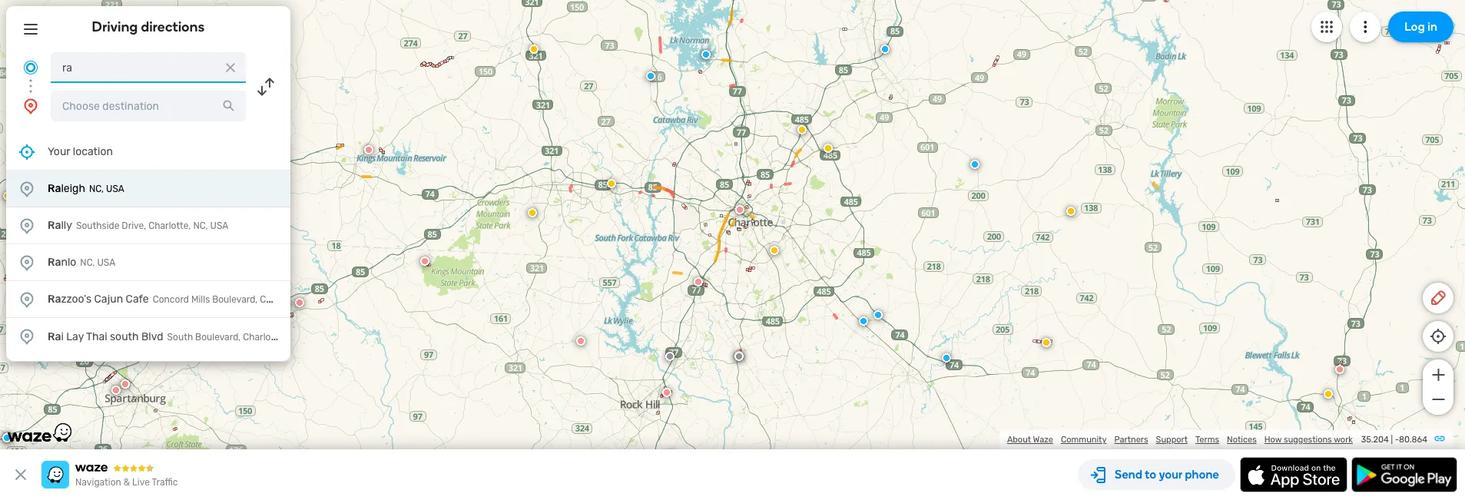 Task type: describe. For each thing, give the bounding box(es) containing it.
zoom in image
[[1429, 366, 1448, 384]]

&
[[124, 477, 130, 488]]

support link
[[1156, 435, 1188, 445]]

location image for 1st option from the bottom
[[18, 327, 36, 346]]

work
[[1334, 435, 1353, 445]]

partners link
[[1114, 435, 1148, 445]]

location image for 4th option from the bottom of the page
[[18, 216, 36, 235]]

1 option from the top
[[6, 171, 290, 207]]

0 horizontal spatial road closed image
[[111, 386, 121, 395]]

location image for 2nd option from the bottom of the page
[[18, 290, 36, 308]]

navigation
[[75, 477, 121, 488]]

support
[[1156, 435, 1188, 445]]

pencil image
[[1429, 289, 1447, 307]]

5 option from the top
[[6, 318, 290, 355]]

Choose destination text field
[[51, 91, 246, 121]]

1 accident image from the top
[[734, 351, 744, 360]]

partners
[[1114, 435, 1148, 445]]

how suggestions work link
[[1264, 435, 1353, 445]]

x image
[[223, 60, 238, 75]]

directions
[[141, 18, 205, 35]]

location image for fifth option from the bottom
[[18, 179, 36, 198]]

notices link
[[1227, 435, 1257, 445]]

terms link
[[1195, 435, 1219, 445]]

35.204 | -80.864
[[1361, 435, 1427, 445]]

2 accident image from the top
[[734, 352, 744, 361]]

80.864
[[1399, 435, 1427, 445]]

community
[[1061, 435, 1107, 445]]



Task type: vqa. For each thing, say whether or not it's contained in the screenshot.
Metairie;
no



Task type: locate. For each thing, give the bounding box(es) containing it.
4 option from the top
[[6, 281, 290, 318]]

location image
[[18, 216, 36, 235], [18, 253, 36, 272], [18, 290, 36, 308]]

1 horizontal spatial road closed image
[[295, 298, 304, 307]]

2 vertical spatial location image
[[18, 327, 36, 346]]

current location image
[[22, 58, 40, 77]]

35.204
[[1361, 435, 1389, 445]]

waze
[[1033, 435, 1053, 445]]

location image for 3rd option from the bottom
[[18, 253, 36, 272]]

live
[[132, 477, 150, 488]]

2 option from the top
[[6, 207, 290, 244]]

driving directions
[[92, 18, 205, 35]]

2 location image from the top
[[18, 253, 36, 272]]

3 option from the top
[[6, 244, 290, 281]]

police image
[[880, 45, 890, 54], [701, 50, 711, 59], [859, 317, 868, 326], [942, 353, 951, 363], [2, 433, 12, 442]]

accident image
[[665, 352, 675, 361]]

hazard image
[[529, 45, 539, 54], [607, 179, 616, 188], [3, 191, 12, 201], [1066, 207, 1076, 216], [528, 208, 537, 217]]

hazard image
[[797, 125, 807, 134], [824, 144, 833, 153], [770, 246, 779, 255], [1042, 338, 1051, 347], [1324, 389, 1333, 399]]

navigation & live traffic
[[75, 477, 178, 488]]

0 vertical spatial location image
[[18, 216, 36, 235]]

0 vertical spatial location image
[[22, 97, 40, 115]]

1 vertical spatial location image
[[18, 253, 36, 272]]

accident image
[[734, 351, 744, 360], [734, 352, 744, 361]]

1 vertical spatial location image
[[18, 179, 36, 198]]

1 location image from the top
[[18, 216, 36, 235]]

traffic
[[152, 477, 178, 488]]

list box
[[6, 134, 290, 361]]

community link
[[1061, 435, 1107, 445]]

how
[[1264, 435, 1282, 445]]

road closed image
[[295, 298, 304, 307], [111, 386, 121, 395]]

about waze link
[[1007, 435, 1053, 445]]

3 location image from the top
[[18, 290, 36, 308]]

police image
[[646, 71, 655, 81], [970, 160, 979, 169], [873, 310, 883, 320], [3, 433, 12, 442]]

about
[[1007, 435, 1031, 445]]

2 vertical spatial location image
[[18, 290, 36, 308]]

|
[[1391, 435, 1393, 445]]

Choose starting point text field
[[51, 52, 246, 83]]

link image
[[1434, 433, 1446, 445]]

about waze community partners support terms notices how suggestions work
[[1007, 435, 1353, 445]]

notices
[[1227, 435, 1257, 445]]

recenter image
[[18, 143, 36, 161]]

location image
[[22, 97, 40, 115], [18, 179, 36, 198], [18, 327, 36, 346]]

x image
[[12, 466, 30, 484]]

road closed image
[[364, 145, 373, 154], [735, 205, 744, 214], [420, 257, 429, 266], [694, 277, 703, 287], [576, 336, 585, 346], [1335, 365, 1344, 374], [121, 380, 130, 389], [662, 388, 671, 397]]

option
[[6, 171, 290, 207], [6, 207, 290, 244], [6, 244, 290, 281], [6, 281, 290, 318], [6, 318, 290, 355]]

0 vertical spatial road closed image
[[295, 298, 304, 307]]

terms
[[1195, 435, 1219, 445]]

zoom out image
[[1429, 390, 1448, 409]]

-
[[1395, 435, 1399, 445]]

1 vertical spatial road closed image
[[111, 386, 121, 395]]

suggestions
[[1284, 435, 1332, 445]]

driving
[[92, 18, 138, 35]]



